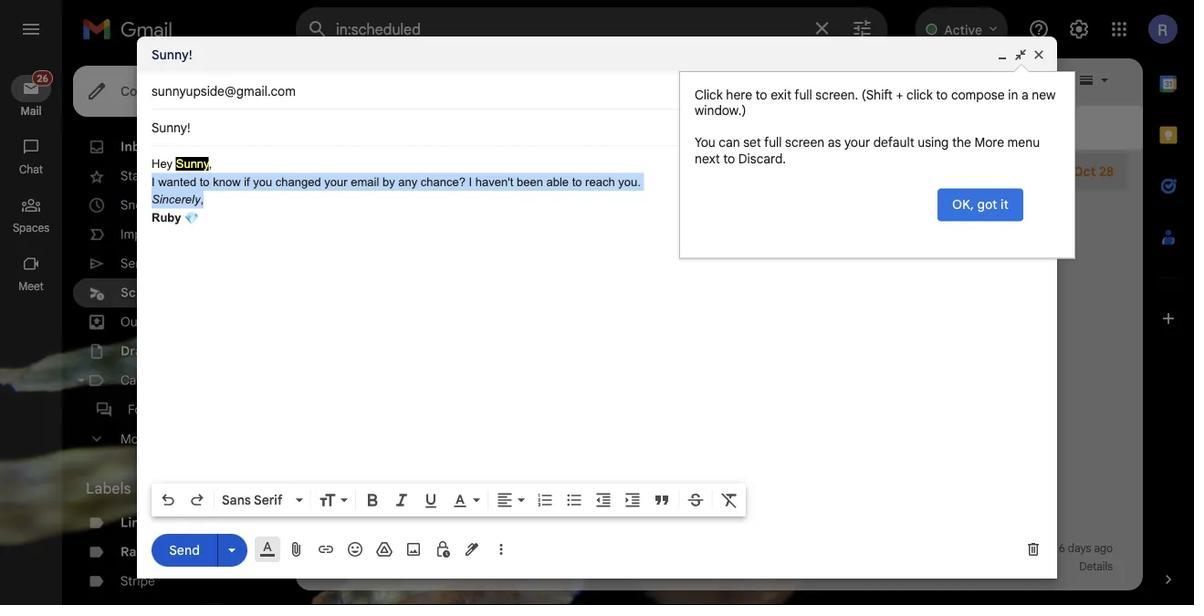 Task type: describe. For each thing, give the bounding box(es) containing it.
15
[[365, 560, 376, 574]]

time.
[[655, 120, 684, 136]]

in inside main content
[[400, 120, 410, 136]]

chance?
[[421, 175, 466, 189]]

inbox
[[121, 139, 155, 155]]

strikethrough ‪(⌘⇧x)‬ image
[[687, 491, 705, 509]]

6
[[1059, 542, 1065, 556]]

compose
[[951, 87, 1005, 103]]

spaces heading
[[0, 221, 62, 236]]

+
[[896, 87, 903, 103]]

details link
[[1079, 560, 1113, 574]]

sent link
[[121, 256, 147, 272]]

serif
[[254, 492, 282, 508]]

send
[[169, 542, 200, 558]]

- hey june! miss you!
[[579, 163, 709, 179]]

able
[[546, 175, 569, 189]]

row containing to:
[[296, 153, 1128, 190]]

more send options image
[[223, 541, 241, 559]]

drafts link
[[121, 343, 159, 359]]

mail heading
[[0, 104, 62, 119]]

insert photo image
[[404, 541, 423, 559]]

💎 image
[[185, 211, 199, 225]]

if
[[244, 175, 250, 189]]

you!
[[681, 163, 705, 179]]

clear search image
[[804, 10, 840, 47]]

outbox
[[121, 314, 164, 330]]

indent more ‪(⌘])‬ image
[[624, 491, 642, 509]]

1 i from the left
[[152, 175, 155, 189]]

to right 'click'
[[936, 87, 948, 103]]

stripe link
[[121, 573, 155, 589]]

categories
[[121, 373, 184, 388]]

oct 28
[[1073, 163, 1114, 179]]

ok,
[[952, 197, 974, 213]]

Subject field
[[152, 119, 1043, 137]]

😢 image
[[709, 165, 724, 180]]

at
[[546, 120, 557, 136]]

default
[[874, 135, 915, 151]]

it
[[1001, 197, 1009, 213]]

changed
[[276, 175, 321, 189]]

last
[[950, 542, 971, 556]]

by
[[382, 175, 395, 189]]

sans serif option
[[218, 491, 292, 509]]

ago
[[1094, 542, 1113, 556]]

important
[[121, 226, 178, 242]]

sunny! dialog
[[137, 37, 1057, 579]]

snoozed
[[121, 197, 171, 213]]

to: junececi7
[[365, 163, 441, 179]]

navigation containing mail
[[0, 58, 64, 605]]

click
[[695, 87, 723, 103]]

chat heading
[[0, 163, 62, 177]]

scheduled
[[591, 120, 651, 136]]

1 horizontal spatial ,
[[209, 157, 212, 171]]

more button
[[73, 425, 285, 454]]

26
[[262, 140, 274, 154]]

discard draft ‪(⌘⇧d)‬ image
[[1024, 541, 1043, 559]]

1 june! from the left
[[548, 163, 579, 179]]

screen.
[[816, 87, 858, 103]]

new
[[1032, 87, 1056, 103]]

ok, got it button
[[938, 189, 1023, 221]]

starred
[[121, 168, 164, 184]]

screen
[[785, 135, 825, 151]]

been
[[517, 175, 543, 189]]

messages
[[338, 120, 396, 136]]

inbox link
[[121, 139, 155, 155]]

you.
[[618, 175, 641, 189]]

labels
[[86, 479, 131, 498]]

starred link
[[121, 168, 164, 184]]

activity:
[[1017, 542, 1056, 556]]

minimize image
[[995, 47, 1010, 62]]

15 gb link
[[310, 546, 511, 576]]

sunnyupside@gmail.com
[[152, 83, 296, 99]]

italic ‪(⌘i)‬ image
[[393, 491, 411, 509]]

in inside the click here to exit full screen. (shift + click to compose in a new window.)
[[1008, 87, 1018, 103]]

gb
[[378, 560, 393, 574]]

details
[[1079, 560, 1113, 574]]

send button
[[152, 534, 217, 567]]

menu
[[1008, 135, 1040, 151]]

sent
[[121, 256, 147, 272]]

Search in mail search field
[[296, 7, 888, 51]]

as
[[828, 135, 841, 151]]

categories link
[[121, 373, 184, 388]]

sans serif
[[222, 492, 282, 508]]

toggle confidential mode image
[[434, 541, 452, 559]]

their
[[561, 120, 588, 136]]

days
[[1068, 542, 1091, 556]]

random link
[[121, 544, 172, 560]]

meet heading
[[0, 279, 62, 294]]

bulleted list ‪(⌘⇧8)‬ image
[[565, 491, 583, 509]]

ruby
[[152, 210, 181, 224]]

hey sunny , i wanted to know if you changed your email by any chance? i haven't been able to reach you. sincerely ,
[[152, 157, 641, 206]]

to:
[[365, 163, 382, 179]]

sincerely
[[152, 193, 200, 206]]

28
[[1099, 163, 1114, 179]]

footer containing last account activity: 6 days ago
[[296, 540, 1128, 576]]

compose button
[[73, 66, 199, 117]]

spaces
[[13, 221, 49, 235]]

1 vertical spatial scheduled
[[121, 285, 187, 301]]

discard.
[[738, 151, 786, 167]]

numbered list ‪(⌘⇧7)‬ image
[[536, 491, 554, 509]]

redo ‪(⌘y)‬ image
[[188, 491, 206, 509]]

follow link to manage storage image
[[428, 558, 446, 576]]



Task type: locate. For each thing, give the bounding box(es) containing it.
15 gb
[[365, 560, 393, 574]]

drafts
[[121, 343, 159, 359]]

more down forums
[[121, 431, 150, 447]]

in left a at the top of the page
[[1008, 87, 1018, 103]]

scheduled link
[[121, 285, 187, 301]]

1
[[270, 546, 274, 559]]

mail
[[20, 105, 42, 118]]

insert signature image
[[463, 541, 481, 559]]

full inside the you can set full screen as your default using the more menu next to discard.
[[764, 135, 782, 151]]

0 horizontal spatial more
[[121, 431, 150, 447]]

important link
[[121, 226, 178, 242]]

june! left -
[[548, 163, 579, 179]]

refresh image
[[365, 71, 383, 89]]

1 vertical spatial ,
[[200, 193, 204, 206]]

linkedin
[[121, 515, 174, 531]]

compose
[[121, 83, 178, 99]]

hey right -
[[592, 163, 614, 179]]

scheduled up "outbox"
[[121, 285, 187, 301]]

0 vertical spatial scheduled
[[413, 120, 475, 136]]

main menu image
[[20, 18, 42, 40]]

more
[[975, 135, 1004, 151], [121, 431, 150, 447]]

labels heading
[[86, 479, 259, 498]]

full inside the click here to exit full screen. (shift + click to compose in a new window.)
[[795, 87, 812, 103]]

hey inside 'hey sunny , i wanted to know if you changed your email by any chance? i haven't been able to reach you. sincerely ,'
[[152, 157, 173, 171]]

june!
[[548, 163, 579, 179], [617, 163, 648, 179]]

main content containing messages in scheduled will be sent at their scheduled time.
[[296, 58, 1143, 591]]

undo ‪(⌘z)‬ image
[[159, 491, 177, 509]]

advanced search options image
[[844, 10, 880, 47]]

1 horizontal spatial hey
[[592, 163, 614, 179]]

to inside the you can set full screen as your default using the more menu next to discard.
[[723, 151, 735, 167]]

miss
[[652, 163, 678, 179]]

your right as
[[844, 135, 870, 151]]

0 horizontal spatial hey
[[152, 157, 173, 171]]

forums
[[128, 402, 171, 418]]

0 vertical spatial more
[[975, 135, 1004, 151]]

alert dialog containing click here to exit full screen. (shift + click to compose in a new window.)
[[679, 64, 1076, 259]]

1 horizontal spatial june!
[[617, 163, 648, 179]]

tab list
[[1143, 58, 1194, 540]]

account
[[974, 542, 1015, 556]]

ok, got it
[[952, 197, 1009, 213]]

i left haven't
[[469, 175, 472, 189]]

messages in scheduled will be sent at their scheduled time.
[[338, 120, 684, 136]]

you
[[253, 175, 272, 189]]

insert files using drive image
[[375, 541, 394, 559]]

sent
[[518, 120, 543, 136]]

june! left miss
[[617, 163, 648, 179]]

1 vertical spatial in
[[400, 120, 410, 136]]

stripe
[[121, 573, 155, 589]]

search in mail image
[[301, 13, 334, 46]]

exit
[[771, 87, 792, 103]]

snoozed link
[[121, 197, 171, 213]]

0 vertical spatial your
[[844, 135, 870, 151]]

full
[[795, 87, 812, 103], [764, 135, 782, 151]]

meet
[[18, 280, 44, 294]]

remove formatting ‪(⌘\)‬ image
[[720, 491, 739, 509]]

your left email
[[324, 175, 348, 189]]

2 june! from the left
[[617, 163, 648, 179]]

in
[[1008, 87, 1018, 103], [400, 120, 410, 136]]

in right 'messages'
[[400, 120, 410, 136]]

haven't
[[476, 175, 513, 189]]

0 horizontal spatial full
[[764, 135, 782, 151]]

scheduled
[[413, 120, 475, 136], [121, 285, 187, 301]]

last account activity: 6 days ago details
[[950, 542, 1113, 574]]

footer
[[296, 540, 1128, 576]]

got
[[977, 197, 997, 213]]

hey
[[152, 157, 173, 171], [592, 163, 614, 179]]

indent less ‪(⌘[)‬ image
[[594, 491, 613, 509]]

here
[[726, 87, 752, 103]]

1 horizontal spatial in
[[1008, 87, 1018, 103]]

1 horizontal spatial your
[[844, 135, 870, 151]]

a
[[1022, 87, 1029, 103]]

alert dialog
[[679, 64, 1076, 259]]

click
[[907, 87, 933, 103]]

full right 'set' at the top of the page
[[764, 135, 782, 151]]

0 vertical spatial in
[[1008, 87, 1018, 103]]

,
[[209, 157, 212, 171], [200, 193, 204, 206]]

scheduled left the 'will'
[[413, 120, 475, 136]]

settings image
[[1068, 18, 1090, 40]]

row
[[296, 153, 1128, 190]]

pop out image
[[1013, 47, 1028, 62]]

0 horizontal spatial ,
[[200, 193, 204, 206]]

0 horizontal spatial scheduled
[[121, 285, 187, 301]]

attach files image
[[288, 541, 306, 559]]

0 horizontal spatial june!
[[548, 163, 579, 179]]

underline ‪(⌘u)‬ image
[[422, 492, 440, 510]]

Message Body text field
[[152, 155, 1043, 478]]

to right the next
[[723, 151, 735, 167]]

outbox link
[[121, 314, 164, 330]]

close image
[[1032, 47, 1046, 62]]

hey inside "row"
[[592, 163, 614, 179]]

the
[[952, 135, 971, 151]]

0 horizontal spatial in
[[400, 120, 410, 136]]

1 horizontal spatial i
[[469, 175, 472, 189]]

i
[[152, 175, 155, 189], [469, 175, 472, 189]]

forums link
[[128, 402, 171, 418]]

hey up wanted
[[152, 157, 173, 171]]

can
[[719, 135, 740, 151]]

toggle split pane mode image
[[1077, 71, 1096, 89]]

window.)
[[695, 103, 746, 119]]

full right exit
[[795, 87, 812, 103]]

quote ‪(⌘⇧9)‬ image
[[653, 491, 671, 509]]

any
[[398, 175, 417, 189]]

insert emoji ‪(⌘⇧2)‬ image
[[346, 541, 364, 559]]

(shift
[[862, 87, 893, 103]]

chat
[[19, 163, 43, 177]]

0 horizontal spatial i
[[152, 175, 155, 189]]

bold ‪(⌘b)‬ image
[[363, 491, 382, 509]]

your inside the you can set full screen as your default using the more menu next to discard.
[[844, 135, 870, 151]]

your inside 'hey sunny , i wanted to know if you changed your email by any chance? i haven't been able to reach you. sincerely ,'
[[324, 175, 348, 189]]

1 horizontal spatial more
[[975, 135, 1004, 151]]

4
[[268, 516, 274, 530]]

0 horizontal spatial your
[[324, 175, 348, 189]]

more inside the you can set full screen as your default using the more menu next to discard.
[[975, 135, 1004, 151]]

0 vertical spatial full
[[795, 87, 812, 103]]

0 vertical spatial ,
[[209, 157, 212, 171]]

more right the
[[975, 135, 1004, 151]]

reach
[[585, 175, 615, 189]]

to down sunny
[[200, 175, 210, 189]]

next
[[695, 151, 720, 167]]

using
[[918, 135, 949, 151]]

sans
[[222, 492, 251, 508]]

set
[[743, 135, 761, 151]]

to
[[756, 87, 767, 103], [936, 87, 948, 103], [723, 151, 735, 167], [200, 175, 210, 189], [572, 175, 582, 189]]

to left exit
[[756, 87, 767, 103]]

wanted
[[158, 175, 196, 189]]

i left wanted
[[152, 175, 155, 189]]

1 horizontal spatial full
[[795, 87, 812, 103]]

sunny!
[[152, 47, 192, 63]]

more options image
[[496, 541, 507, 559]]

formatting options toolbar
[[152, 484, 746, 517]]

navigation
[[0, 58, 64, 605]]

1 vertical spatial full
[[764, 135, 782, 151]]

your
[[844, 135, 870, 151], [324, 175, 348, 189]]

to left -
[[572, 175, 582, 189]]

you can set full screen as your default using the more menu next to discard.
[[695, 135, 1040, 167]]

oct
[[1073, 163, 1096, 179]]

junececi7
[[386, 163, 441, 179]]

mail, 26 unread messages image
[[30, 75, 51, 92]]

will
[[478, 120, 496, 136]]

know
[[213, 175, 241, 189]]

you
[[695, 135, 716, 151]]

1 vertical spatial your
[[324, 175, 348, 189]]

more inside button
[[121, 431, 150, 447]]

2 i from the left
[[469, 175, 472, 189]]

click here to exit full screen. (shift + click to compose in a new window.)
[[695, 87, 1056, 119]]

1 horizontal spatial scheduled
[[413, 120, 475, 136]]

1 vertical spatial more
[[121, 431, 150, 447]]

insert link ‪(⌘k)‬ image
[[317, 541, 335, 559]]

main content
[[296, 58, 1143, 591]]



Task type: vqa. For each thing, say whether or not it's contained in the screenshot.
the leftmost device
no



